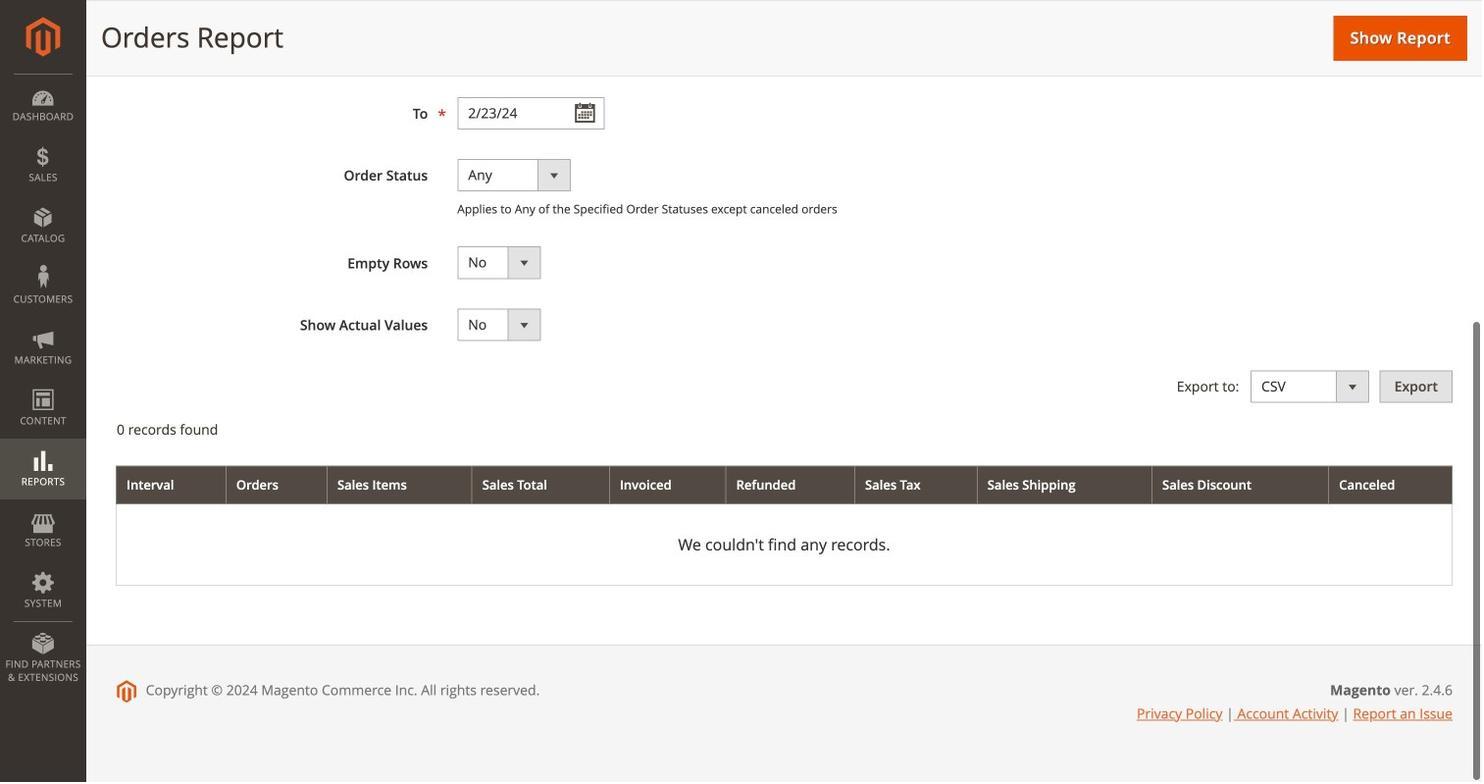 Task type: locate. For each thing, give the bounding box(es) containing it.
None text field
[[458, 35, 605, 68]]

None text field
[[458, 97, 605, 129]]

magento admin panel image
[[26, 17, 60, 57]]

menu bar
[[0, 74, 86, 694]]



